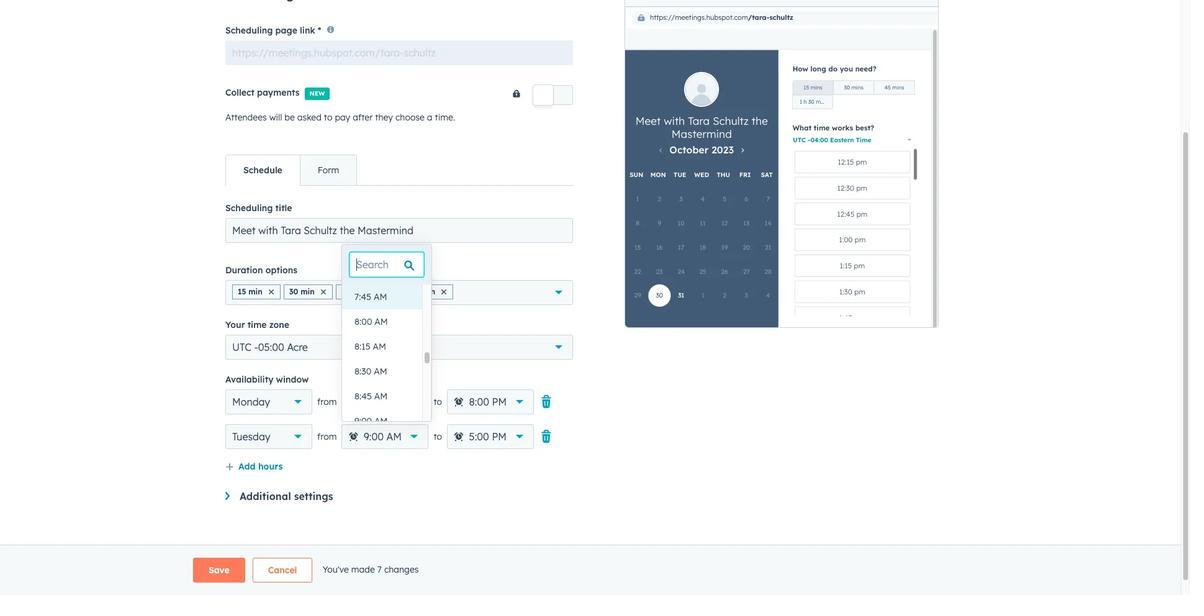 Task type: vqa. For each thing, say whether or not it's contained in the screenshot.
topmost 9:00 Am
yes



Task type: locate. For each thing, give the bounding box(es) containing it.
scheduling page link
[[226, 25, 315, 36]]

to left 8:00 pm
[[434, 396, 442, 407]]

9:00 am
[[355, 416, 388, 427], [364, 430, 402, 443]]

8:00 for 8:00 pm
[[469, 396, 490, 408]]

scheduling title
[[226, 202, 292, 214]]

1 horizontal spatial 8:00
[[469, 396, 490, 408]]

made
[[352, 564, 375, 575]]

0 vertical spatial scheduling
[[226, 25, 273, 36]]

cancel
[[268, 565, 297, 576]]

-
[[254, 341, 258, 353]]

2 scheduling from the top
[[226, 202, 273, 214]]

availability window
[[226, 374, 309, 385]]

45
[[341, 287, 351, 296]]

zone
[[269, 319, 290, 330]]

min right 15 at the top left of page
[[249, 287, 263, 296]]

7:45 am
[[355, 291, 387, 303]]

30
[[289, 287, 298, 296], [410, 287, 419, 296]]

asked
[[297, 112, 322, 123]]

close image right 1 hr 30 min
[[442, 289, 447, 294]]

1 scheduling from the top
[[226, 25, 273, 36]]

None text field
[[226, 40, 573, 65]]

0 vertical spatial pm
[[492, 396, 507, 408]]

schedule
[[244, 164, 283, 176]]

scheduling for scheduling page link
[[226, 25, 273, 36]]

1 vertical spatial to
[[434, 396, 442, 407]]

2 30 from the left
[[410, 287, 419, 296]]

8:00
[[355, 316, 372, 327], [469, 396, 490, 408]]

collect
[[226, 87, 255, 98]]

2 close image from the left
[[373, 289, 378, 294]]

tab list
[[226, 154, 357, 186]]

9:00 am inside popup button
[[364, 430, 402, 443]]

your
[[226, 319, 245, 330]]

window
[[276, 374, 309, 385]]

utc -05:00 acre button
[[226, 335, 573, 360]]

close image right 7:45
[[373, 289, 378, 294]]

2 from from the top
[[317, 431, 337, 442]]

1 vertical spatial 8:00
[[469, 396, 490, 408]]

9:00 am down 1:00 am
[[364, 430, 402, 443]]

am for 8:00 am "button"
[[375, 316, 388, 327]]

min for 30 min
[[301, 287, 315, 296]]

8:00 up 5:00
[[469, 396, 490, 408]]

8:00 pm button
[[447, 389, 534, 414]]

1 vertical spatial 9:00 am
[[364, 430, 402, 443]]

utc
[[232, 341, 252, 353]]

close image for 30 min
[[321, 289, 326, 294]]

choose
[[396, 112, 425, 123]]

acre
[[287, 341, 308, 353]]

9:00
[[355, 416, 372, 427], [364, 430, 384, 443]]

title
[[276, 202, 292, 214]]

8:30 am button
[[342, 359, 422, 384]]

close image for 15 min
[[269, 289, 274, 294]]

add
[[239, 461, 256, 472]]

close image
[[321, 289, 326, 294], [442, 289, 447, 294]]

close image right 15 min
[[269, 289, 274, 294]]

0 horizontal spatial 30
[[289, 287, 298, 296]]

1:00
[[364, 396, 383, 408]]

tab panel
[[226, 185, 573, 522]]

8:00 down 7:45
[[355, 316, 372, 327]]

0 horizontal spatial close image
[[269, 289, 274, 294]]

am for 9:00 am button
[[375, 416, 388, 427]]

to
[[324, 112, 333, 123], [434, 396, 442, 407], [434, 431, 442, 442]]

1 vertical spatial pm
[[492, 430, 507, 443]]

availability
[[226, 374, 274, 385]]

time.
[[435, 112, 455, 123]]

2 close image from the left
[[442, 289, 447, 294]]

5:00
[[469, 430, 489, 443]]

add hours button
[[226, 459, 283, 475]]

min right 45
[[353, 287, 367, 296]]

scheduling
[[226, 25, 273, 36], [226, 202, 273, 214]]

2 min from the left
[[301, 287, 315, 296]]

from for 1:00
[[317, 396, 337, 407]]

monday
[[232, 396, 270, 408]]

new
[[310, 89, 325, 97]]

1 vertical spatial scheduling
[[226, 202, 273, 214]]

30 down options
[[289, 287, 298, 296]]

1 min from the left
[[249, 287, 263, 296]]

to left 5:00
[[434, 431, 442, 442]]

8:15 am
[[355, 341, 386, 352]]

1 horizontal spatial close image
[[373, 289, 378, 294]]

to for 1:00 am
[[434, 396, 442, 407]]

will
[[269, 112, 282, 123]]

scheduling left page at left
[[226, 25, 273, 36]]

from left 9:00 am button
[[317, 431, 337, 442]]

am
[[374, 291, 387, 303], [375, 316, 388, 327], [373, 341, 386, 352], [374, 366, 387, 377], [375, 391, 388, 402], [386, 396, 401, 408], [375, 416, 388, 427], [387, 430, 402, 443]]

8:00 inside popup button
[[469, 396, 490, 408]]

1 vertical spatial 9:00
[[364, 430, 384, 443]]

they
[[375, 112, 393, 123]]

0 horizontal spatial 8:00
[[355, 316, 372, 327]]

a
[[427, 112, 433, 123]]

pm up 5:00 pm popup button
[[492, 396, 507, 408]]

save
[[209, 565, 230, 576]]

min left 45
[[301, 287, 315, 296]]

1 vertical spatial from
[[317, 431, 337, 442]]

pm inside 5:00 pm popup button
[[492, 430, 507, 443]]

2 pm from the top
[[492, 430, 507, 443]]

min right hr
[[422, 287, 436, 296]]

1 pm from the top
[[492, 396, 507, 408]]

cancel button
[[253, 558, 313, 583]]

0 vertical spatial 8:00
[[355, 316, 372, 327]]

2 vertical spatial to
[[434, 431, 442, 442]]

to left pay
[[324, 112, 333, 123]]

availability window element
[[226, 389, 573, 449]]

Search search field
[[350, 252, 424, 277]]

min
[[249, 287, 263, 296], [301, 287, 315, 296], [353, 287, 367, 296], [422, 287, 436, 296]]

be
[[285, 112, 295, 123]]

from left 8:45
[[317, 396, 337, 407]]

1:00 am
[[364, 396, 401, 408]]

scheduling left the title
[[226, 202, 273, 214]]

0 vertical spatial from
[[317, 396, 337, 407]]

1 from from the top
[[317, 396, 337, 407]]

0 vertical spatial 9:00 am
[[355, 416, 388, 427]]

pm inside the 8:00 pm popup button
[[492, 396, 507, 408]]

0 vertical spatial 9:00
[[355, 416, 372, 427]]

30 right hr
[[410, 287, 419, 296]]

1 close image from the left
[[269, 289, 274, 294]]

8:00 for 8:00 am
[[355, 316, 372, 327]]

1 horizontal spatial 30
[[410, 287, 419, 296]]

close image right 30 min
[[321, 289, 326, 294]]

9:00 inside button
[[355, 416, 372, 427]]

1 hr 30 min
[[394, 287, 436, 296]]

page section element
[[163, 558, 1018, 583]]

5:00 pm
[[469, 430, 507, 443]]

1 close image from the left
[[321, 289, 326, 294]]

0 horizontal spatial close image
[[321, 289, 326, 294]]

am for 8:15 am button
[[373, 341, 386, 352]]

7:45 am button
[[342, 285, 422, 309]]

am inside "button"
[[375, 316, 388, 327]]

close image
[[269, 289, 274, 294], [373, 289, 378, 294]]

collect payments
[[226, 87, 300, 98]]

attendees will be asked to pay after they choose a time.
[[226, 112, 455, 123]]

add hours
[[239, 461, 283, 472]]

3 min from the left
[[353, 287, 367, 296]]

7:45
[[355, 291, 372, 303]]

8:00 am
[[355, 316, 388, 327]]

pm right 5:00
[[492, 430, 507, 443]]

additional
[[240, 490, 291, 502]]

8:00 inside "button"
[[355, 316, 372, 327]]

1 horizontal spatial close image
[[442, 289, 447, 294]]

9:00 am down 1:00
[[355, 416, 388, 427]]

1:00 am button
[[342, 389, 429, 414]]

8:45 am
[[355, 391, 388, 402]]



Task type: describe. For each thing, give the bounding box(es) containing it.
min for 15 min
[[249, 287, 263, 296]]

close image for 45 min
[[373, 289, 378, 294]]

05:00
[[258, 341, 284, 353]]

8:45 am button
[[342, 384, 422, 409]]

additional settings button
[[226, 490, 573, 502]]

7
[[378, 564, 382, 575]]

1
[[394, 287, 398, 296]]

tuesday button
[[226, 424, 312, 449]]

8:15
[[355, 341, 371, 352]]

link
[[300, 25, 315, 36]]

form link
[[300, 155, 357, 185]]

monday button
[[226, 389, 312, 414]]

close image for 1 hr 30 min
[[442, 289, 447, 294]]

15
[[238, 287, 246, 296]]

duration
[[226, 264, 263, 276]]

8:15 am button
[[342, 334, 422, 359]]

scheduling for scheduling title
[[226, 202, 273, 214]]

grid grid
[[342, 285, 432, 434]]

min for 45 min
[[353, 287, 367, 296]]

tab list containing schedule
[[226, 154, 357, 186]]

pm for 5:00 pm
[[492, 430, 507, 443]]

hr
[[400, 287, 408, 296]]

45 min
[[341, 287, 367, 296]]

Scheduling title text field
[[226, 218, 573, 243]]

attendees
[[226, 112, 267, 123]]

9:00 inside popup button
[[364, 430, 384, 443]]

9:00 am button
[[342, 409, 422, 434]]

you've
[[323, 564, 349, 575]]

8:30
[[355, 366, 372, 377]]

schedule link
[[226, 155, 300, 185]]

utc -05:00 acre
[[232, 341, 308, 353]]

payments
[[257, 87, 300, 98]]

you've made 7 changes
[[323, 564, 419, 575]]

pay
[[335, 112, 351, 123]]

8:45
[[355, 391, 372, 402]]

pm for 8:00 pm
[[492, 396, 507, 408]]

additional settings
[[240, 490, 333, 502]]

8:00 am button
[[342, 309, 422, 334]]

9:00 am inside button
[[355, 416, 388, 427]]

form
[[318, 164, 339, 176]]

am for 8:45 am button
[[375, 391, 388, 402]]

15 min
[[238, 287, 263, 296]]

duration options
[[226, 264, 298, 276]]

caret image
[[226, 492, 230, 500]]

after
[[353, 112, 373, 123]]

time
[[248, 319, 267, 330]]

1 30 from the left
[[289, 287, 298, 296]]

hours
[[258, 461, 283, 472]]

8:30 am
[[355, 366, 387, 377]]

tab panel containing utc -05:00 acre
[[226, 185, 573, 522]]

30 min
[[289, 287, 315, 296]]

page
[[276, 25, 298, 36]]

tuesday
[[232, 430, 271, 443]]

options
[[266, 264, 298, 276]]

settings
[[294, 490, 333, 502]]

save button
[[193, 558, 245, 583]]

5:00 pm button
[[447, 424, 534, 449]]

from for 9:00
[[317, 431, 337, 442]]

am for "7:45 am" button
[[374, 291, 387, 303]]

0 vertical spatial to
[[324, 112, 333, 123]]

4 min from the left
[[422, 287, 436, 296]]

to for 9:00 am
[[434, 431, 442, 442]]

am for 8:30 am button
[[374, 366, 387, 377]]

changes
[[384, 564, 419, 575]]

your time zone
[[226, 319, 290, 330]]

8:00 pm
[[469, 396, 507, 408]]

9:00 am button
[[342, 424, 429, 449]]



